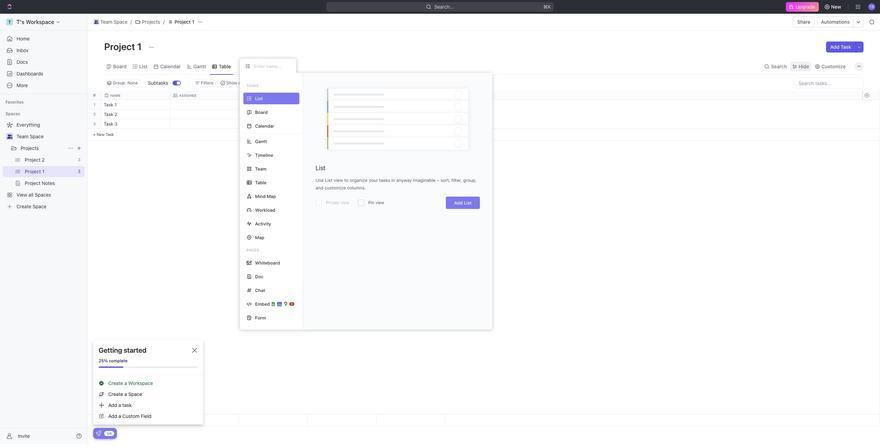 Task type: describe. For each thing, give the bounding box(es) containing it.
‎task 1
[[104, 102, 117, 108]]

set priority image for 1
[[375, 100, 386, 111]]

1 2 3
[[93, 102, 96, 126]]

calendar link
[[159, 62, 181, 71]]

tasks
[[379, 178, 390, 183]]

to for ‎task 2
[[243, 112, 248, 117]]

‎task for ‎task 1
[[104, 102, 113, 108]]

organize
[[350, 178, 368, 183]]

task 3
[[104, 121, 117, 127]]

subtasks button
[[145, 78, 173, 89]]

0 horizontal spatial map
[[255, 235, 264, 241]]

add for add list
[[454, 200, 463, 206]]

list down group,
[[464, 200, 472, 206]]

add task
[[831, 44, 851, 50]]

started
[[124, 347, 146, 355]]

set priority image for 3
[[375, 120, 386, 130]]

a for workspace
[[124, 381, 127, 387]]

2 vertical spatial team
[[255, 166, 267, 172]]

upgrade
[[796, 4, 815, 10]]

press space to select this row. row containing 3
[[88, 119, 101, 129]]

automations button
[[818, 17, 853, 27]]

complete
[[109, 359, 128, 364]]

set priority element for 1
[[375, 100, 386, 111]]

2 horizontal spatial space
[[128, 392, 142, 398]]

row inside grid
[[101, 91, 445, 100]]

show closed
[[226, 80, 252, 86]]

table link
[[217, 62, 231, 71]]

upgrade link
[[786, 2, 819, 12]]

set priority image
[[375, 110, 386, 120]]

view for pin
[[376, 200, 384, 206]]

do for ‎task 2
[[249, 112, 255, 117]]

list link
[[138, 62, 148, 71]]

create a workspace
[[108, 381, 153, 387]]

new for new task
[[97, 132, 105, 137]]

0 horizontal spatial board
[[113, 63, 127, 69]]

board link
[[112, 62, 127, 71]]

create a space
[[108, 392, 142, 398]]

tree inside sidebar navigation
[[3, 120, 85, 212]]

doc
[[255, 274, 264, 280]]

0 horizontal spatial team space link
[[17, 131, 83, 142]]

to for ‎task 1
[[243, 103, 248, 107]]

add list
[[454, 200, 472, 206]]

3 inside press space to select this row. row
[[115, 121, 117, 127]]

1 vertical spatial projects link
[[21, 143, 65, 154]]

inbox link
[[3, 45, 85, 56]]

columns.
[[347, 185, 366, 191]]

#
[[93, 93, 96, 98]]

gantt link
[[192, 62, 206, 71]]

dashboards link
[[3, 68, 85, 79]]

1 horizontal spatial space
[[114, 19, 128, 25]]

team space inside sidebar navigation
[[17, 134, 44, 140]]

use list view to organize your tasks in anyway imaginable – sort, filter, group, and customize columns.
[[316, 178, 477, 191]]

home
[[17, 36, 30, 42]]

customize
[[325, 185, 346, 191]]

1 horizontal spatial project 1
[[175, 19, 194, 25]]

pin
[[368, 200, 374, 206]]

customize button
[[813, 62, 848, 71]]

onboarding checklist button element
[[96, 432, 101, 437]]

to for task 3
[[243, 122, 248, 127]]

25%
[[99, 359, 108, 364]]

new task
[[97, 132, 114, 137]]

invite
[[18, 434, 30, 440]]

private
[[326, 200, 339, 206]]

0 vertical spatial projects link
[[133, 18, 162, 26]]

new for new
[[831, 4, 841, 10]]

use
[[316, 178, 324, 183]]

projects inside sidebar navigation
[[21, 145, 39, 151]]

task
[[122, 403, 132, 409]]

task inside press space to select this row. row
[[104, 121, 113, 127]]

1 vertical spatial gantt
[[255, 139, 267, 144]]

–
[[437, 178, 439, 183]]

task for new task
[[106, 132, 114, 137]]

press space to select this row. row containing ‎task 1
[[101, 100, 445, 111]]

space inside sidebar navigation
[[30, 134, 44, 140]]

new button
[[822, 1, 846, 12]]

filter,
[[451, 178, 462, 183]]

1 horizontal spatial team
[[100, 19, 112, 25]]

closed
[[238, 80, 252, 86]]

anyway
[[396, 178, 412, 183]]

create for create a workspace
[[108, 381, 123, 387]]

search button
[[762, 62, 789, 71]]

getting started
[[99, 347, 146, 355]]

0 horizontal spatial project 1
[[104, 41, 144, 52]]

field
[[141, 414, 151, 420]]

to do for ‎task 2
[[243, 112, 255, 117]]

user group image
[[7, 135, 12, 139]]

share button
[[793, 17, 815, 28]]

embed
[[255, 302, 270, 307]]

docs link
[[3, 57, 85, 68]]

tasks
[[247, 84, 259, 88]]

and
[[316, 185, 323, 191]]

⌘k
[[544, 4, 551, 10]]

1 horizontal spatial team space
[[100, 19, 128, 25]]

in
[[392, 178, 395, 183]]

add a custom field
[[108, 414, 151, 420]]

row group containing 1 2 3
[[88, 100, 101, 141]]

form
[[255, 315, 266, 321]]

mind map
[[255, 194, 276, 199]]

group,
[[463, 178, 477, 183]]

project 1 link
[[166, 18, 196, 26]]

task for add task
[[841, 44, 851, 50]]

a for custom
[[118, 414, 121, 420]]

grid containing ‎task 1
[[88, 91, 880, 427]]

0 horizontal spatial project
[[104, 41, 135, 52]]

subtasks
[[148, 80, 168, 86]]

getting
[[99, 347, 122, 355]]

show
[[226, 80, 237, 86]]

2 for ‎task
[[115, 112, 117, 117]]

show closed button
[[218, 79, 255, 87]]

workload
[[255, 208, 275, 213]]

automations
[[821, 19, 850, 25]]

onboarding checklist button image
[[96, 432, 101, 437]]

custom
[[122, 414, 140, 420]]

Search tasks... text field
[[795, 78, 863, 88]]

search...
[[434, 4, 454, 10]]

dashboards
[[17, 71, 43, 77]]

mind
[[255, 194, 266, 199]]

0 vertical spatial projects
[[142, 19, 160, 25]]

press space to select this row. row containing 1
[[88, 100, 101, 110]]

1 vertical spatial board
[[255, 110, 268, 115]]

private view
[[326, 200, 349, 206]]

timeline
[[255, 152, 273, 158]]

25% complete
[[99, 359, 128, 364]]

press space to select this row. row containing task 3
[[101, 119, 445, 130]]



Task type: vqa. For each thing, say whether or not it's contained in the screenshot.
Grid
yes



Task type: locate. For each thing, give the bounding box(es) containing it.
2 ‎task from the top
[[104, 112, 113, 117]]

team right user group image
[[17, 134, 28, 140]]

2 vertical spatial task
[[106, 132, 114, 137]]

create
[[108, 381, 123, 387], [108, 392, 123, 398]]

project 1
[[175, 19, 194, 25], [104, 41, 144, 52]]

2 set priority image from the top
[[375, 120, 386, 130]]

board down tasks
[[255, 110, 268, 115]]

0 vertical spatial team space
[[100, 19, 128, 25]]

1 create from the top
[[108, 381, 123, 387]]

Enter name... field
[[253, 63, 291, 69]]

3 down the ‎task 2
[[115, 121, 117, 127]]

add task button
[[826, 42, 855, 53]]

add down add a task
[[108, 414, 117, 420]]

1 horizontal spatial 2
[[115, 112, 117, 117]]

view button
[[240, 62, 262, 71]]

3 to do from the top
[[243, 122, 255, 127]]

1 set priority element from the top
[[375, 100, 386, 111]]

a left 'task'
[[118, 403, 121, 409]]

1 vertical spatial map
[[255, 235, 264, 241]]

‎task for ‎task 2
[[104, 112, 113, 117]]

2 vertical spatial do
[[249, 122, 255, 127]]

a
[[124, 381, 127, 387], [124, 392, 127, 398], [118, 403, 121, 409], [118, 414, 121, 420]]

new down the task 3
[[97, 132, 105, 137]]

a for space
[[124, 392, 127, 398]]

0 vertical spatial board
[[113, 63, 127, 69]]

to do
[[243, 103, 255, 107], [243, 112, 255, 117], [243, 122, 255, 127]]

1 horizontal spatial project
[[175, 19, 191, 25]]

team right user group icon
[[100, 19, 112, 25]]

2 for 1
[[93, 112, 96, 117]]

set priority element
[[375, 100, 386, 111], [375, 110, 386, 120], [375, 120, 386, 130]]

1 inside 1 2 3
[[94, 102, 95, 107]]

user group image
[[94, 20, 98, 24]]

view right private
[[341, 200, 349, 206]]

‎task
[[104, 102, 113, 108], [104, 112, 113, 117]]

sort,
[[441, 178, 450, 183]]

1 horizontal spatial map
[[267, 194, 276, 199]]

add down filter,
[[454, 200, 463, 206]]

0 vertical spatial team space link
[[92, 18, 129, 26]]

grid
[[88, 91, 880, 427]]

a down add a task
[[118, 414, 121, 420]]

2 vertical spatial space
[[128, 392, 142, 398]]

gantt left table link
[[193, 63, 206, 69]]

to
[[243, 103, 248, 107], [243, 112, 248, 117], [243, 122, 248, 127], [344, 178, 349, 183]]

1 vertical spatial ‎task
[[104, 112, 113, 117]]

pages
[[247, 248, 259, 253]]

2 set priority element from the top
[[375, 110, 386, 120]]

view
[[249, 63, 260, 69]]

project
[[175, 19, 191, 25], [104, 41, 135, 52]]

view button
[[240, 58, 262, 75]]

0 vertical spatial table
[[219, 63, 231, 69]]

1 vertical spatial new
[[97, 132, 105, 137]]

whiteboard
[[255, 260, 280, 266]]

3 do from the top
[[249, 122, 255, 127]]

3 set priority element from the top
[[375, 120, 386, 130]]

1 vertical spatial projects
[[21, 145, 39, 151]]

1 set priority image from the top
[[375, 100, 386, 111]]

close image
[[192, 349, 197, 353]]

1 vertical spatial team space link
[[17, 131, 83, 142]]

1 vertical spatial to do
[[243, 112, 255, 117]]

workspace
[[128, 381, 153, 387]]

1 vertical spatial team
[[17, 134, 28, 140]]

home link
[[3, 33, 85, 44]]

1 vertical spatial to do cell
[[239, 110, 308, 119]]

search
[[771, 63, 787, 69]]

new up automations
[[831, 4, 841, 10]]

0 vertical spatial set priority image
[[375, 100, 386, 111]]

0 horizontal spatial 2
[[93, 112, 96, 117]]

your
[[369, 178, 378, 183]]

1
[[192, 19, 194, 25], [137, 41, 142, 52], [115, 102, 117, 108], [94, 102, 95, 107]]

1 vertical spatial project 1
[[104, 41, 144, 52]]

add inside button
[[831, 44, 840, 50]]

map down activity
[[255, 235, 264, 241]]

a up "create a space"
[[124, 381, 127, 387]]

add for add task
[[831, 44, 840, 50]]

1 ‎task from the top
[[104, 102, 113, 108]]

1 do from the top
[[249, 103, 255, 107]]

0 horizontal spatial table
[[219, 63, 231, 69]]

add up customize
[[831, 44, 840, 50]]

imaginable
[[413, 178, 436, 183]]

row group
[[88, 100, 101, 141], [101, 100, 445, 141], [863, 100, 880, 141], [863, 415, 880, 427]]

create for create a space
[[108, 392, 123, 398]]

list
[[139, 63, 148, 69], [316, 165, 325, 172], [325, 178, 332, 183], [464, 200, 472, 206]]

hide
[[799, 63, 809, 69]]

space right user group icon
[[114, 19, 128, 25]]

view right pin
[[376, 200, 384, 206]]

task inside button
[[841, 44, 851, 50]]

0 vertical spatial gantt
[[193, 63, 206, 69]]

team space right user group icon
[[100, 19, 128, 25]]

1 vertical spatial task
[[104, 121, 113, 127]]

a up 'task'
[[124, 392, 127, 398]]

3 left the task 3
[[93, 122, 96, 126]]

0 vertical spatial project 1
[[175, 19, 194, 25]]

1 vertical spatial calendar
[[255, 123, 274, 129]]

1 vertical spatial create
[[108, 392, 123, 398]]

favorites button
[[3, 98, 26, 107]]

list inside use list view to organize your tasks in anyway imaginable – sort, filter, group, and customize columns.
[[325, 178, 332, 183]]

docs
[[17, 59, 28, 65]]

add for add a custom field
[[108, 414, 117, 420]]

set priority image
[[375, 100, 386, 111], [375, 120, 386, 130]]

0 vertical spatial create
[[108, 381, 123, 387]]

2 vertical spatial to do
[[243, 122, 255, 127]]

0 horizontal spatial space
[[30, 134, 44, 140]]

sidebar navigation
[[0, 14, 88, 445]]

row group containing ‎task 1
[[101, 100, 445, 141]]

to do cell
[[239, 100, 308, 109], [239, 110, 308, 119], [239, 119, 308, 129]]

team space right user group image
[[17, 134, 44, 140]]

projects
[[142, 19, 160, 25], [21, 145, 39, 151]]

1 horizontal spatial projects link
[[133, 18, 162, 26]]

0 vertical spatial to do cell
[[239, 100, 308, 109]]

1 vertical spatial space
[[30, 134, 44, 140]]

space
[[114, 19, 128, 25], [30, 134, 44, 140], [128, 392, 142, 398]]

map
[[267, 194, 276, 199], [255, 235, 264, 241]]

view up customize
[[334, 178, 343, 183]]

a for task
[[118, 403, 121, 409]]

list inside list link
[[139, 63, 148, 69]]

cell
[[170, 100, 239, 109], [308, 100, 377, 109], [170, 110, 239, 119], [308, 110, 377, 119], [170, 119, 239, 129], [308, 119, 377, 129]]

add for add a task
[[108, 403, 117, 409]]

0 horizontal spatial new
[[97, 132, 105, 137]]

1 vertical spatial set priority image
[[375, 120, 386, 130]]

to do cell for ‎task 1
[[239, 100, 308, 109]]

1 horizontal spatial gantt
[[255, 139, 267, 144]]

list up use
[[316, 165, 325, 172]]

do for ‎task 1
[[249, 103, 255, 107]]

0 vertical spatial project
[[175, 19, 191, 25]]

set priority element for 2
[[375, 110, 386, 120]]

0 horizontal spatial projects
[[21, 145, 39, 151]]

1/4
[[107, 432, 112, 436]]

team
[[100, 19, 112, 25], [17, 134, 28, 140], [255, 166, 267, 172]]

gantt
[[193, 63, 206, 69], [255, 139, 267, 144]]

2 to do cell from the top
[[239, 110, 308, 119]]

1 vertical spatial do
[[249, 112, 255, 117]]

1 to do cell from the top
[[239, 100, 308, 109]]

new inside button
[[831, 4, 841, 10]]

list right use
[[325, 178, 332, 183]]

calendar inside "link"
[[160, 63, 181, 69]]

share
[[797, 19, 811, 25]]

table up show
[[219, 63, 231, 69]]

team space
[[100, 19, 128, 25], [17, 134, 44, 140]]

to do for task 3
[[243, 122, 255, 127]]

2 do from the top
[[249, 112, 255, 117]]

1 horizontal spatial team space link
[[92, 18, 129, 26]]

task down the task 3
[[106, 132, 114, 137]]

view inside use list view to organize your tasks in anyway imaginable – sort, filter, group, and customize columns.
[[334, 178, 343, 183]]

1 to do from the top
[[243, 103, 255, 107]]

customize
[[822, 63, 846, 69]]

view
[[334, 178, 343, 183], [341, 200, 349, 206], [376, 200, 384, 206]]

create up "create a space"
[[108, 381, 123, 387]]

1 horizontal spatial table
[[255, 180, 267, 186]]

to do cell for task 3
[[239, 119, 308, 129]]

task up customize
[[841, 44, 851, 50]]

spaces
[[6, 111, 20, 117]]

do for task 3
[[249, 122, 255, 127]]

calendar
[[160, 63, 181, 69], [255, 123, 274, 129]]

2 inside press space to select this row. row
[[115, 112, 117, 117]]

press space to select this row. row
[[88, 100, 101, 110], [101, 100, 445, 111], [88, 110, 101, 119], [101, 110, 445, 120], [88, 119, 101, 129], [101, 119, 445, 130], [101, 415, 445, 427]]

to inside use list view to organize your tasks in anyway imaginable – sort, filter, group, and customize columns.
[[344, 178, 349, 183]]

table
[[219, 63, 231, 69], [255, 180, 267, 186]]

calendar up timeline
[[255, 123, 274, 129]]

team inside sidebar navigation
[[17, 134, 28, 140]]

gantt up timeline
[[255, 139, 267, 144]]

1 vertical spatial project
[[104, 41, 135, 52]]

team space link
[[92, 18, 129, 26], [17, 131, 83, 142]]

2 inside 1 2 3
[[93, 112, 96, 117]]

1 horizontal spatial projects
[[142, 19, 160, 25]]

1 / from the left
[[131, 19, 132, 25]]

0 vertical spatial ‎task
[[104, 102, 113, 108]]

‎task down ‎task 1
[[104, 112, 113, 117]]

2 to do from the top
[[243, 112, 255, 117]]

2 create from the top
[[108, 392, 123, 398]]

3 to do cell from the top
[[239, 119, 308, 129]]

3
[[115, 121, 117, 127], [93, 122, 96, 126]]

add
[[831, 44, 840, 50], [454, 200, 463, 206], [108, 403, 117, 409], [108, 414, 117, 420]]

0 horizontal spatial 3
[[93, 122, 96, 126]]

2 horizontal spatial team
[[255, 166, 267, 172]]

board left list link
[[113, 63, 127, 69]]

1 horizontal spatial 3
[[115, 121, 117, 127]]

1 horizontal spatial board
[[255, 110, 268, 115]]

2 vertical spatial to do cell
[[239, 119, 308, 129]]

0 horizontal spatial projects link
[[21, 143, 65, 154]]

0 vertical spatial map
[[267, 194, 276, 199]]

0 horizontal spatial team
[[17, 134, 28, 140]]

0 vertical spatial to do
[[243, 103, 255, 107]]

list up the subtasks button
[[139, 63, 148, 69]]

0 horizontal spatial gantt
[[193, 63, 206, 69]]

2 left the ‎task 2
[[93, 112, 96, 117]]

row
[[101, 91, 445, 100]]

0 vertical spatial calendar
[[160, 63, 181, 69]]

task down the ‎task 2
[[104, 121, 113, 127]]

add a task
[[108, 403, 132, 409]]

to do for ‎task 1
[[243, 103, 255, 107]]

1 horizontal spatial new
[[831, 4, 841, 10]]

chat
[[255, 288, 265, 293]]

0 vertical spatial new
[[831, 4, 841, 10]]

space right user group image
[[30, 134, 44, 140]]

0 horizontal spatial team space
[[17, 134, 44, 140]]

add left 'task'
[[108, 403, 117, 409]]

0 vertical spatial do
[[249, 103, 255, 107]]

tree
[[3, 120, 85, 212]]

0 vertical spatial team
[[100, 19, 112, 25]]

space down create a workspace
[[128, 392, 142, 398]]

‎task 2
[[104, 112, 117, 117]]

inbox
[[17, 47, 29, 53]]

1 horizontal spatial /
[[163, 19, 165, 25]]

tree containing team space
[[3, 120, 85, 212]]

1 vertical spatial team space
[[17, 134, 44, 140]]

hide button
[[791, 62, 811, 71]]

activity
[[255, 221, 271, 227]]

team down timeline
[[255, 166, 267, 172]]

0 vertical spatial task
[[841, 44, 851, 50]]

1 horizontal spatial calendar
[[255, 123, 274, 129]]

2 / from the left
[[163, 19, 165, 25]]

map right mind
[[267, 194, 276, 199]]

board
[[113, 63, 127, 69], [255, 110, 268, 115]]

press space to select this row. row containing ‎task 2
[[101, 110, 445, 120]]

0 vertical spatial space
[[114, 19, 128, 25]]

table up mind
[[255, 180, 267, 186]]

calendar up the subtasks button
[[160, 63, 181, 69]]

1 vertical spatial table
[[255, 180, 267, 186]]

to do cell for ‎task 2
[[239, 110, 308, 119]]

0 horizontal spatial calendar
[[160, 63, 181, 69]]

create up add a task
[[108, 392, 123, 398]]

set priority element for 3
[[375, 120, 386, 130]]

press space to select this row. row containing 2
[[88, 110, 101, 119]]

view for private
[[341, 200, 349, 206]]

new inside grid
[[97, 132, 105, 137]]

task
[[841, 44, 851, 50], [104, 121, 113, 127], [106, 132, 114, 137]]

0 horizontal spatial /
[[131, 19, 132, 25]]

‎task up the ‎task 2
[[104, 102, 113, 108]]

2 up the task 3
[[115, 112, 117, 117]]

favorites
[[6, 100, 24, 105]]

pin view
[[368, 200, 384, 206]]



